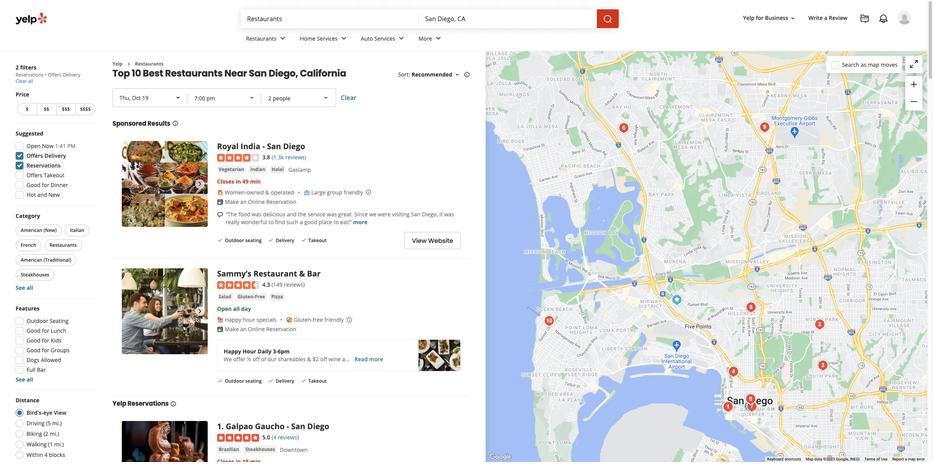Task type: describe. For each thing, give the bounding box(es) containing it.
write a review
[[809, 14, 848, 22]]

next image for first 'previous' icon from the bottom of the page
[[195, 459, 205, 462]]

mi.) for biking (2 mi.)
[[50, 430, 59, 437]]

1 seating from the top
[[245, 237, 262, 244]]

see for category
[[16, 284, 25, 291]]

make for sammy's
[[225, 326, 239, 333]]

in
[[236, 178, 241, 185]]

1 vertical spatial takeout
[[308, 237, 327, 244]]

happy hour specials
[[225, 316, 277, 324]]

french
[[21, 242, 36, 248]]

16 checkmark v2 image for outdoor seating
[[217, 237, 223, 243]]

such
[[287, 218, 299, 226]]

steakhouses for the bottommost steakhouses button
[[246, 446, 275, 453]]

since
[[354, 211, 368, 218]]

pm
[[67, 142, 76, 150]]

an for royal
[[240, 198, 247, 205]]

results
[[148, 119, 170, 128]]

recommended button
[[412, 71, 460, 78]]

2 vertical spatial and
[[342, 356, 352, 363]]

outdoor seating for 16 checkmark v2 image corresponding to outdoor seating
[[225, 378, 262, 385]]

for for groups
[[42, 346, 49, 354]]

for for dinner
[[42, 181, 49, 189]]

roma mia image
[[743, 391, 759, 407]]

reservation for -
[[266, 198, 296, 205]]

reviews) for (4 reviews)
[[278, 433, 299, 441]]

5.0 link
[[262, 433, 270, 441]]

good for good for dinner
[[27, 181, 40, 189]]

search
[[842, 61, 860, 68]]

good for good for kids
[[27, 337, 40, 344]]

specials
[[257, 316, 277, 324]]

shareables
[[278, 356, 306, 363]]

1 off from the left
[[253, 356, 260, 363]]

"the food was delicious and the service was great. since we were visiting san diego, it was really wonderful to find such a good place to eat!"
[[226, 211, 454, 226]]

salad
[[219, 294, 231, 300]]

eat!"
[[340, 218, 352, 226]]

restaurants inside restaurants link
[[246, 35, 277, 42]]

16 gluten free v2 image
[[286, 317, 292, 323]]

none field near
[[425, 14, 591, 23]]

see all for category
[[16, 284, 33, 291]]

driving
[[27, 419, 45, 427]]

(1
[[48, 441, 53, 448]]

user actions element
[[737, 10, 923, 58]]

1 vertical spatial restaurants link
[[135, 61, 164, 67]]

mi.) for driving (5 mi.)
[[52, 419, 62, 427]]

offers for takeout
[[27, 171, 42, 179]]

4.3 star rating image
[[217, 281, 259, 289]]

write
[[809, 14, 823, 22]]

halal link
[[270, 166, 285, 173]]

3.8
[[262, 154, 270, 161]]

italian
[[70, 227, 84, 234]]

3 previous image from the top
[[125, 459, 134, 462]]

we
[[224, 356, 232, 363]]

$$$$ button
[[75, 103, 95, 115]]

happy hour daily 3-6pm
[[224, 348, 290, 355]]

2 was from the left
[[327, 211, 337, 218]]

offers takeout
[[27, 171, 64, 179]]

all down the full
[[27, 376, 33, 383]]

& for restaurant
[[299, 268, 305, 279]]

notifications image
[[879, 14, 889, 23]]

all up features
[[27, 284, 33, 291]]

0 vertical spatial -
[[263, 141, 265, 152]]

slideshow element for royal
[[122, 141, 208, 227]]

open now 1:41 pm
[[27, 142, 76, 150]]

16 chevron down v2 image
[[790, 15, 796, 21]]

1 horizontal spatial more
[[369, 356, 383, 363]]

map data ©2023 google, inegi
[[806, 457, 860, 461]]

and inside "the food was delicious and the service was great. since we were visiting san diego, it was really wonderful to find such a good place to eat!"
[[287, 211, 297, 218]]

1 horizontal spatial diego
[[307, 421, 329, 432]]

sammy's restaurant & bar image
[[122, 268, 208, 354]]

hour
[[243, 316, 255, 324]]

royal india - san diego image
[[122, 141, 208, 227]]

report a map error link
[[893, 457, 925, 461]]

price group
[[16, 91, 97, 117]]

open for open now 1:41 pm
[[27, 142, 41, 150]]

next image
[[195, 307, 205, 316]]

brazilian button
[[217, 445, 241, 453]]

great.
[[338, 211, 353, 218]]

home services link
[[294, 28, 355, 51]]

zoom out image
[[910, 97, 919, 106]]

16 speech v2 image
[[217, 212, 223, 218]]

royal india - san diego link
[[217, 141, 305, 152]]

services for home services
[[317, 35, 338, 42]]

map region
[[457, 0, 933, 462]]

data
[[815, 457, 823, 461]]

vegetarian button
[[217, 166, 246, 173]]

49
[[242, 178, 249, 185]]

search as map moves
[[842, 61, 898, 68]]

gaslamp
[[289, 166, 311, 173]]

yelp for business button
[[740, 11, 799, 25]]

happy for happy hour daily 3-6pm
[[224, 348, 241, 355]]

clear inside 2 filters reservations • offers delivery clear all
[[16, 78, 27, 84]]

Select a date text field
[[113, 89, 187, 106]]

16 reservation v2 image for royal
[[217, 199, 223, 205]]

large group friendly
[[312, 189, 363, 196]]

0 vertical spatial takeout
[[44, 171, 64, 179]]

price
[[16, 91, 29, 98]]

we offer ½ off of our shareables & $2 off wine and beer glasses
[[224, 356, 385, 363]]

downtown
[[280, 446, 308, 453]]

good for lunch
[[27, 327, 66, 334]]

royal india - san diego image
[[742, 399, 757, 414]]

1 vertical spatial reviews)
[[284, 281, 305, 288]]

services for auto services
[[375, 35, 395, 42]]

delivery down open now 1:41 pm
[[44, 152, 66, 159]]

outdoor seating
[[27, 317, 68, 325]]

2 to from the left
[[334, 218, 339, 226]]

google,
[[836, 457, 849, 461]]

1 vertical spatial of
[[877, 457, 880, 461]]

0 vertical spatial of
[[261, 356, 266, 363]]

american (new) button
[[16, 225, 62, 236]]

yelp for yelp reservations
[[112, 399, 126, 408]]

(5
[[46, 419, 51, 427]]

1 vertical spatial outdoor
[[27, 317, 48, 325]]

see for features
[[16, 376, 25, 383]]

view website
[[412, 236, 453, 245]]

galpao gaucho - san diego image
[[721, 399, 736, 415]]

food
[[239, 211, 250, 218]]

american for american (new)
[[21, 227, 42, 234]]

open for open all day
[[217, 305, 232, 313]]

previous image for royal india - san diego
[[125, 179, 134, 189]]

delivery down the shareables
[[276, 378, 294, 385]]

as
[[861, 61, 867, 68]]

top
[[112, 67, 130, 80]]

0 vertical spatial view
[[412, 236, 427, 245]]

delivery down find
[[276, 237, 294, 244]]

women-owned & operated
[[225, 189, 294, 196]]

website
[[428, 236, 453, 245]]

within
[[27, 451, 43, 459]]

google image
[[488, 452, 513, 462]]

tyler b. image
[[898, 11, 912, 25]]

closes in 49 min
[[217, 178, 261, 185]]

16 checkmark v2 image for takeout
[[301, 378, 307, 384]]

3 slideshow element from the top
[[122, 421, 208, 462]]

bhojan griha image
[[670, 292, 685, 308]]

map
[[806, 457, 814, 461]]

gluten-free link
[[236, 293, 267, 301]]

next image for 'previous' icon related to royal india - san diego
[[195, 179, 205, 189]]

make for royal
[[225, 198, 239, 205]]

view website link
[[405, 232, 461, 249]]

steakhouses link
[[244, 445, 277, 453]]

1 horizontal spatial -
[[287, 421, 289, 432]]

Cover field
[[262, 90, 335, 107]]

eye
[[43, 409, 52, 416]]

parma cucina italiana image
[[744, 300, 759, 315]]

home services
[[300, 35, 338, 42]]

group containing features
[[13, 305, 97, 384]]

good for dinner
[[27, 181, 68, 189]]

read more
[[355, 356, 383, 363]]

0 vertical spatial more
[[353, 218, 368, 226]]

find
[[275, 218, 285, 226]]

1 horizontal spatial restaurants link
[[240, 28, 294, 51]]

(4 reviews)
[[272, 433, 299, 441]]

1 vertical spatial reservations
[[27, 162, 61, 169]]

search image
[[603, 14, 613, 24]]

10
[[132, 67, 141, 80]]

hot and new
[[27, 191, 60, 198]]

harmony cuisine 2b1 image
[[757, 120, 773, 135]]

gluten-free button
[[236, 293, 267, 301]]

wine
[[329, 356, 341, 363]]

option group containing distance
[[13, 396, 97, 461]]

free
[[313, 316, 323, 324]]

$$ button
[[37, 103, 56, 115]]

1 vertical spatial steakhouses button
[[244, 445, 277, 453]]

for for lunch
[[42, 327, 49, 334]]

halal button
[[270, 166, 285, 173]]

3-
[[273, 348, 278, 355]]

yelp for yelp
[[112, 61, 123, 67]]

all inside 2 filters reservations • offers delivery clear all
[[28, 78, 33, 84]]

0 horizontal spatial steakhouses button
[[16, 269, 54, 281]]

vegetarian
[[219, 166, 244, 173]]

for for kids
[[42, 337, 49, 344]]

3.8 link
[[262, 153, 270, 161]]

american (traditional) button
[[16, 254, 76, 266]]

16 checkmark v2 image for delivery
[[268, 378, 274, 384]]



Task type: vqa. For each thing, say whether or not it's contained in the screenshot.
Distance
yes



Task type: locate. For each thing, give the bounding box(es) containing it.
open up 16 happy hour specials v2 image
[[217, 305, 232, 313]]

clear down 'california' at the top left of page
[[341, 94, 357, 102]]

1 vertical spatial seating
[[245, 378, 262, 385]]

0 horizontal spatial 24 chevron down v2 image
[[278, 34, 288, 43]]

shortcuts
[[785, 457, 801, 461]]

0 horizontal spatial view
[[54, 409, 66, 416]]

american for american (traditional)
[[21, 257, 42, 263]]

4 good from the top
[[27, 346, 40, 354]]

restaurants inside restaurants button
[[49, 242, 77, 248]]

services left 24 chevron down v2 image
[[317, 35, 338, 42]]

report
[[893, 457, 904, 461]]

make an online reservation down women-owned & operated
[[225, 198, 296, 205]]

map left error
[[908, 457, 916, 461]]

friendly
[[344, 189, 363, 196], [325, 316, 344, 324]]

see
[[16, 284, 25, 291], [16, 376, 25, 383]]

1 vertical spatial open
[[217, 305, 232, 313]]

1 vertical spatial -
[[287, 421, 289, 432]]

2 seating from the top
[[245, 378, 262, 385]]

1 vertical spatial view
[[54, 409, 66, 416]]

diego
[[283, 141, 305, 152], [307, 421, 329, 432]]

24 chevron down v2 image for more
[[434, 34, 443, 43]]

16 checkmark v2 image for takeout
[[301, 237, 307, 243]]

0 vertical spatial a
[[825, 14, 828, 22]]

16 checkmark v2 image for outdoor seating
[[217, 378, 223, 384]]

0 vertical spatial bar
[[307, 268, 321, 279]]

previous image
[[125, 179, 134, 189], [125, 307, 134, 316], [125, 459, 134, 462]]

group
[[327, 189, 342, 196]]

group containing category
[[14, 212, 97, 292]]

was
[[252, 211, 262, 218], [327, 211, 337, 218], [444, 211, 454, 218]]

diego, left it
[[422, 211, 438, 218]]

for down good for lunch
[[42, 337, 49, 344]]

was right it
[[444, 211, 454, 218]]

reviews) right (149
[[284, 281, 305, 288]]

good up the hot
[[27, 181, 40, 189]]

see up features
[[16, 284, 25, 291]]

to left eat!"
[[334, 218, 339, 226]]

for left "business"
[[756, 14, 764, 22]]

really
[[226, 218, 240, 226]]

0 vertical spatial gluten-
[[238, 294, 255, 300]]

16 info v2 image right yelp reservations on the bottom
[[170, 401, 177, 407]]

16 checkmark v2 image
[[217, 378, 223, 384], [268, 378, 274, 384], [301, 378, 307, 384]]

Find text field
[[247, 14, 413, 23]]

an down hour
[[240, 326, 247, 333]]

seating down wonderful on the left of the page
[[245, 237, 262, 244]]

mi.) for walking (1 mi.)
[[54, 441, 64, 448]]

a right report
[[905, 457, 907, 461]]

0 horizontal spatial of
[[261, 356, 266, 363]]

a right 'write'
[[825, 14, 828, 22]]

friendly for sammy's restaurant & bar
[[325, 316, 344, 324]]

open all day
[[217, 305, 251, 313]]

1 see from the top
[[16, 284, 25, 291]]

0 horizontal spatial diego
[[283, 141, 305, 152]]

good down good for lunch
[[27, 337, 40, 344]]

walking
[[27, 441, 47, 448]]

3 16 checkmark v2 image from the left
[[301, 237, 307, 243]]

1 vertical spatial see all button
[[16, 376, 33, 383]]

biking
[[27, 430, 42, 437]]

2 vertical spatial mi.)
[[54, 441, 64, 448]]

3 24 chevron down v2 image from the left
[[434, 34, 443, 43]]

1 vertical spatial outdoor seating
[[225, 378, 262, 385]]

we
[[369, 211, 377, 218]]

slideshow element
[[122, 141, 208, 227], [122, 268, 208, 354], [122, 421, 208, 462]]

ulivo restaurant image
[[542, 313, 557, 329]]

0 vertical spatial 16 info v2 image
[[172, 120, 178, 127]]

american down category
[[21, 227, 42, 234]]

san inside "the food was delicious and the service was great. since we were visiting san diego, it was really wonderful to find such a good place to eat!"
[[411, 211, 421, 218]]

outdoor seating for 16 checkmark v2 icon for outdoor seating
[[225, 237, 262, 244]]

gluten- inside button
[[238, 294, 255, 300]]

an down women-
[[240, 198, 247, 205]]

Near text field
[[425, 14, 591, 23]]

0 horizontal spatial 16 checkmark v2 image
[[217, 237, 223, 243]]

map right as
[[868, 61, 880, 68]]

american (new)
[[21, 227, 57, 234]]

16 chevron down v2 image
[[454, 72, 460, 78]]

for up good for kids
[[42, 327, 49, 334]]

mi.) right (2
[[50, 430, 59, 437]]

friendly for royal india - san diego
[[344, 189, 363, 196]]

moves
[[881, 61, 898, 68]]

$$$$
[[80, 106, 91, 112]]

offers up good for dinner
[[27, 171, 42, 179]]

& up 4.3 (149 reviews)
[[299, 268, 305, 279]]

owned
[[247, 189, 264, 196]]

outdoor seating
[[225, 237, 262, 244], [225, 378, 262, 385]]

group
[[906, 76, 923, 111], [13, 130, 97, 201], [14, 212, 97, 292], [13, 305, 97, 384]]

1 outdoor seating from the top
[[225, 237, 262, 244]]

16 happy hour specials v2 image
[[217, 317, 223, 323]]

0 horizontal spatial clear
[[16, 78, 27, 84]]

0 horizontal spatial was
[[252, 211, 262, 218]]

gluten-
[[238, 294, 255, 300], [294, 316, 313, 324]]

delicious
[[263, 211, 286, 218]]

steakhouses button down the american (traditional) "button"
[[16, 269, 54, 281]]

see all button up features
[[16, 284, 33, 291]]

offers right •
[[48, 71, 61, 78]]

2 horizontal spatial 24 chevron down v2 image
[[434, 34, 443, 43]]

1 horizontal spatial a
[[825, 14, 828, 22]]

(traditional)
[[44, 257, 71, 263]]

16 info v2 image right results
[[172, 120, 178, 127]]

see all button for category
[[16, 284, 33, 291]]

$2
[[313, 356, 319, 363]]

more
[[419, 35, 432, 42]]

0 horizontal spatial bar
[[37, 366, 46, 373]]

near
[[225, 67, 247, 80]]

24 chevron down v2 image for auto services
[[397, 34, 406, 43]]

an for sammy's
[[240, 326, 247, 333]]

2 vertical spatial takeout
[[308, 378, 327, 385]]

one door north image
[[813, 317, 828, 332]]

0 horizontal spatial none field
[[247, 14, 413, 23]]

1 horizontal spatial steakhouses button
[[244, 445, 277, 453]]

$$$ button
[[56, 103, 75, 115]]

24 chevron down v2 image for restaurants
[[278, 34, 288, 43]]

map for error
[[908, 457, 916, 461]]

more link
[[412, 28, 449, 51]]

1 horizontal spatial to
[[334, 218, 339, 226]]

1 none field from the left
[[247, 14, 413, 23]]

steakhouses for left steakhouses button
[[21, 271, 49, 278]]

$$$
[[62, 106, 70, 112]]

(149
[[272, 281, 283, 288]]

reservations
[[16, 71, 44, 78], [27, 162, 61, 169], [128, 399, 169, 408]]

2 none field from the left
[[425, 14, 591, 23]]

1 vertical spatial happy
[[224, 348, 241, 355]]

friendly right 'free'
[[325, 316, 344, 324]]

1 slideshow element from the top
[[122, 141, 208, 227]]

a inside "the food was delicious and the service was great. since we were visiting san diego, it was really wonderful to find such a good place to eat!"
[[300, 218, 303, 226]]

2 vertical spatial outdoor
[[225, 378, 244, 385]]

0 vertical spatial yelp
[[743, 14, 755, 22]]

0 horizontal spatial restaurants link
[[135, 61, 164, 67]]

1 see all from the top
[[16, 284, 33, 291]]

auto services link
[[355, 28, 412, 51]]

1 horizontal spatial open
[[217, 305, 232, 313]]

0 vertical spatial american
[[21, 227, 42, 234]]

make down open all day
[[225, 326, 239, 333]]

2 horizontal spatial and
[[342, 356, 352, 363]]

online for india
[[248, 198, 265, 205]]

a for report
[[905, 457, 907, 461]]

24 chevron down v2 image right more
[[434, 34, 443, 43]]

1 horizontal spatial 16 checkmark v2 image
[[268, 237, 274, 243]]

24 chevron down v2 image
[[339, 34, 349, 43]]

all down filters
[[28, 78, 33, 84]]

bar down "dogs allowed"
[[37, 366, 46, 373]]

view right eye
[[54, 409, 66, 416]]

2 make from the top
[[225, 326, 239, 333]]

distance
[[16, 396, 39, 404]]

Time field
[[188, 90, 261, 107]]

16 checkmark v2 image
[[217, 237, 223, 243], [268, 237, 274, 243], [301, 237, 307, 243]]

mi.) right (5
[[52, 419, 62, 427]]

1 good from the top
[[27, 181, 40, 189]]

1 vertical spatial clear
[[341, 94, 357, 102]]

dogs allowed
[[27, 356, 61, 364]]

1 horizontal spatial steakhouses
[[246, 446, 275, 453]]

driving (5 mi.)
[[27, 419, 62, 427]]

chef jun image
[[616, 120, 632, 136]]

0 vertical spatial outdoor
[[225, 237, 244, 244]]

1 services from the left
[[317, 35, 338, 42]]

2 make an online reservation from the top
[[225, 326, 296, 333]]

2 horizontal spatial 16 checkmark v2 image
[[301, 237, 307, 243]]

2 an from the top
[[240, 326, 247, 333]]

see all down the full
[[16, 376, 33, 383]]

0 vertical spatial reviews)
[[285, 154, 306, 161]]

san right near
[[249, 67, 267, 80]]

steakhouses down 5.0
[[246, 446, 275, 453]]

diego up (1.3k reviews) link
[[283, 141, 305, 152]]

0 horizontal spatial &
[[265, 189, 269, 196]]

off right $2
[[320, 356, 327, 363]]

gluten-free
[[238, 294, 265, 300]]

2 16 checkmark v2 image from the left
[[268, 378, 274, 384]]

16 reservation v2 image for sammy's
[[217, 326, 223, 332]]

offers delivery
[[27, 152, 66, 159]]

good up good for kids
[[27, 327, 40, 334]]

royal india - san diego
[[217, 141, 305, 152]]

0 vertical spatial seating
[[245, 237, 262, 244]]

category
[[16, 212, 40, 220]]

for for business
[[756, 14, 764, 22]]

1 horizontal spatial 24 chevron down v2 image
[[397, 34, 406, 43]]

group containing suggested
[[13, 130, 97, 201]]

0 vertical spatial see
[[16, 284, 25, 291]]

diego up downtown
[[307, 421, 329, 432]]

1 online from the top
[[248, 198, 265, 205]]

previous image for sammy's restaurant & bar
[[125, 307, 134, 316]]

blocks
[[49, 451, 65, 459]]

2 24 chevron down v2 image from the left
[[397, 34, 406, 43]]

16 info v2 image
[[172, 120, 178, 127], [170, 401, 177, 407]]

1 vertical spatial see all
[[16, 376, 33, 383]]

1 horizontal spatial 16 checkmark v2 image
[[268, 378, 274, 384]]

good for good for lunch
[[27, 327, 40, 334]]

more link
[[353, 218, 368, 226]]

read
[[355, 356, 368, 363]]

review
[[829, 14, 848, 22]]

open down suggested
[[27, 142, 41, 150]]

diego, up cover field at the left top
[[269, 67, 298, 80]]

projects image
[[860, 14, 870, 23]]

good for kids
[[27, 337, 61, 344]]

happy for happy hour specials
[[225, 316, 242, 324]]

galpao
[[226, 421, 253, 432]]

24 chevron down v2 image left home
[[278, 34, 288, 43]]

2 vertical spatial reviews)
[[278, 433, 299, 441]]

see all up features
[[16, 284, 33, 291]]

reviews) for (1.3k reviews)
[[285, 154, 306, 161]]

24 chevron down v2 image inside auto services link
[[397, 34, 406, 43]]

american inside button
[[21, 227, 42, 234]]

1 vertical spatial make an online reservation
[[225, 326, 296, 333]]

see all for features
[[16, 376, 33, 383]]

zoom in image
[[910, 80, 919, 89]]

& right owned
[[265, 189, 269, 196]]

make an online reservation for restaurant
[[225, 326, 296, 333]]

offers inside 2 filters reservations • offers delivery clear all
[[48, 71, 61, 78]]

2 16 checkmark v2 image from the left
[[268, 237, 274, 243]]

view inside option group
[[54, 409, 66, 416]]

2 online from the top
[[248, 326, 265, 333]]

16 checkmark v2 image down 16 speech v2 icon
[[217, 237, 223, 243]]

outdoor down really
[[225, 237, 244, 244]]

24 chevron down v2 image right auto services
[[397, 34, 406, 43]]

1 horizontal spatial and
[[287, 211, 297, 218]]

open
[[27, 142, 41, 150], [217, 305, 232, 313]]

1 vertical spatial more
[[369, 356, 383, 363]]

2 horizontal spatial a
[[905, 457, 907, 461]]

full bar
[[27, 366, 46, 373]]

2 previous image from the top
[[125, 307, 134, 316]]

0 vertical spatial online
[[248, 198, 265, 205]]

1 vertical spatial 16 info v2 image
[[170, 401, 177, 407]]

1 vertical spatial a
[[300, 218, 303, 226]]

0 vertical spatial clear
[[16, 78, 27, 84]]

american (traditional)
[[21, 257, 71, 263]]

havana 1920 image
[[745, 399, 760, 414]]

0 horizontal spatial open
[[27, 142, 41, 150]]

1 horizontal spatial view
[[412, 236, 427, 245]]

1 horizontal spatial diego,
[[422, 211, 438, 218]]

outdoor seating down offer
[[225, 378, 262, 385]]

business categories element
[[240, 28, 912, 51]]

16 chevron right v2 image
[[126, 61, 132, 67]]

our
[[268, 356, 277, 363]]

gluten- for free
[[238, 294, 255, 300]]

online for restaurant
[[248, 326, 265, 333]]

and right the hot
[[37, 191, 47, 198]]

1 vertical spatial diego,
[[422, 211, 438, 218]]

6pm
[[278, 348, 290, 355]]

0 vertical spatial outdoor seating
[[225, 237, 262, 244]]

- up '3.8' link
[[263, 141, 265, 152]]

steakhouses
[[21, 271, 49, 278], [246, 446, 275, 453]]

indian button
[[249, 166, 267, 173]]

None field
[[247, 14, 413, 23], [425, 14, 591, 23]]

1 24 chevron down v2 image from the left
[[278, 34, 288, 43]]

none field find
[[247, 14, 413, 23]]

online
[[248, 198, 265, 205], [248, 326, 265, 333]]

hour
[[243, 348, 256, 355]]

make down women-
[[225, 198, 239, 205]]

0 horizontal spatial a
[[300, 218, 303, 226]]

0 horizontal spatial to
[[269, 218, 274, 226]]

yelp inside button
[[743, 14, 755, 22]]

the
[[298, 211, 306, 218]]

1 see all button from the top
[[16, 284, 33, 291]]

3 was from the left
[[444, 211, 454, 218]]

& for owned
[[265, 189, 269, 196]]

recommended
[[412, 71, 453, 78]]

sammy's restaurant & bar
[[217, 268, 321, 279]]

see all button down the full
[[16, 376, 33, 383]]

all
[[28, 78, 33, 84], [27, 284, 33, 291], [233, 305, 240, 313], [27, 376, 33, 383]]

2 slideshow element from the top
[[122, 268, 208, 354]]

16 info v2 image
[[464, 72, 470, 78]]

make an online reservation for india
[[225, 198, 296, 205]]

1 american from the top
[[21, 227, 42, 234]]

1 horizontal spatial &
[[299, 268, 305, 279]]

2 reservation from the top
[[266, 326, 296, 333]]

reservation down the 16 gluten free v2 icon
[[266, 326, 296, 333]]

brazilian
[[219, 446, 239, 453]]

sort:
[[398, 71, 410, 78]]

0 vertical spatial see all button
[[16, 284, 33, 291]]

16 checkmark v2 image for delivery
[[268, 237, 274, 243]]

0 vertical spatial next image
[[195, 179, 205, 189]]

info icon image
[[365, 189, 372, 195], [365, 189, 372, 195], [346, 317, 352, 323], [346, 317, 352, 323]]

keyboard shortcuts
[[768, 457, 801, 461]]

1 vertical spatial an
[[240, 326, 247, 333]]

mi.) right "(1"
[[54, 441, 64, 448]]

0 vertical spatial restaurants link
[[240, 28, 294, 51]]

san right the visiting
[[411, 211, 421, 218]]

1 was from the left
[[252, 211, 262, 218]]

american inside "button"
[[21, 257, 42, 263]]

1 horizontal spatial services
[[375, 35, 395, 42]]

0 horizontal spatial diego,
[[269, 67, 298, 80]]

happy up we
[[224, 348, 241, 355]]

None search field
[[241, 9, 621, 28]]

©2023
[[824, 457, 835, 461]]

"the
[[226, 211, 237, 218]]

yelp for yelp for business
[[743, 14, 755, 22]]

& left $2
[[307, 356, 311, 363]]

0 vertical spatial mi.)
[[52, 419, 62, 427]]

1 vertical spatial friendly
[[325, 316, 344, 324]]

american down french button
[[21, 257, 42, 263]]

online down owned
[[248, 198, 265, 205]]

next image
[[195, 179, 205, 189], [195, 459, 205, 462]]

more right read
[[369, 356, 383, 363]]

2 horizontal spatial 16 checkmark v2 image
[[301, 378, 307, 384]]

it
[[440, 211, 443, 218]]

0 horizontal spatial more
[[353, 218, 368, 226]]

½
[[247, 356, 251, 363]]

of down daily
[[261, 356, 266, 363]]

0 vertical spatial make
[[225, 198, 239, 205]]

bar right restaurant
[[307, 268, 321, 279]]

offers
[[48, 71, 61, 78], [27, 152, 43, 159], [27, 171, 42, 179]]

1 to from the left
[[269, 218, 274, 226]]

3.8 star rating image
[[217, 154, 259, 162]]

kids
[[51, 337, 61, 344]]

san up (1.3k
[[267, 141, 281, 152]]

1 reservation from the top
[[266, 198, 296, 205]]

2 vertical spatial &
[[307, 356, 311, 363]]

1 vertical spatial yelp
[[112, 61, 123, 67]]

1 horizontal spatial of
[[877, 457, 880, 461]]

2 off from the left
[[320, 356, 327, 363]]

option group
[[13, 396, 97, 461]]

make an online reservation down the specials
[[225, 326, 296, 333]]

more down since
[[353, 218, 368, 226]]

see all button for features
[[16, 376, 33, 383]]

offers down now
[[27, 152, 43, 159]]

outdoor seating down really
[[225, 237, 262, 244]]

2 outdoor seating from the top
[[225, 378, 262, 385]]

0 vertical spatial previous image
[[125, 179, 134, 189]]

0 vertical spatial and
[[37, 191, 47, 198]]

2 see from the top
[[16, 376, 25, 383]]

piacere mio - south park image
[[816, 358, 831, 373]]

24 chevron down v2 image
[[278, 34, 288, 43], [397, 34, 406, 43], [434, 34, 443, 43]]

16 reservation v2 image down 16 happy hour specials v2 image
[[217, 326, 223, 332]]

of left use
[[877, 457, 880, 461]]

0 horizontal spatial and
[[37, 191, 47, 198]]

map for moves
[[868, 61, 880, 68]]

16 reservation v2 image
[[217, 199, 223, 205], [217, 326, 223, 332]]

takeout up dinner
[[44, 171, 64, 179]]

0 vertical spatial 16 reservation v2 image
[[217, 199, 223, 205]]

and up such
[[287, 211, 297, 218]]

16 large group friendly v2 image
[[304, 189, 310, 196]]

was up wonderful on the left of the page
[[252, 211, 262, 218]]

for inside button
[[756, 14, 764, 22]]

1 vertical spatial diego
[[307, 421, 329, 432]]

0 vertical spatial reservation
[[266, 198, 296, 205]]

all left "day"
[[233, 305, 240, 313]]

steakhouses down the american (traditional) "button"
[[21, 271, 49, 278]]

0 horizontal spatial off
[[253, 356, 260, 363]]

16 checkmark v2 image down "good"
[[301, 237, 307, 243]]

and left beer
[[342, 356, 352, 363]]

0 vertical spatial happy
[[225, 316, 242, 324]]

san up (4 reviews) link
[[291, 421, 305, 432]]

24 chevron down v2 image inside more link
[[434, 34, 443, 43]]

slideshow element for sammy's
[[122, 268, 208, 354]]

(new)
[[44, 227, 57, 234]]

off right the '½'
[[253, 356, 260, 363]]

2 vertical spatial reservations
[[128, 399, 169, 408]]

within 4 blocks
[[27, 451, 65, 459]]

india
[[241, 141, 260, 152]]

1 16 checkmark v2 image from the left
[[217, 378, 223, 384]]

view left website
[[412, 236, 427, 245]]

5 star rating image
[[217, 434, 259, 442]]

2 horizontal spatial &
[[307, 356, 311, 363]]

online down happy hour specials
[[248, 326, 265, 333]]

1 vertical spatial 16 reservation v2 image
[[217, 326, 223, 332]]

2 16 reservation v2 image from the top
[[217, 326, 223, 332]]

1 next image from the top
[[195, 179, 205, 189]]

pizza link
[[270, 293, 285, 301]]

1 vertical spatial previous image
[[125, 307, 134, 316]]

wonderful
[[241, 218, 267, 226]]

good up dogs
[[27, 346, 40, 354]]

allowed
[[41, 356, 61, 364]]

reservations inside 2 filters reservations • offers delivery clear all
[[16, 71, 44, 78]]

2 american from the top
[[21, 257, 42, 263]]

3 good from the top
[[27, 337, 40, 344]]

0 vertical spatial see all
[[16, 284, 33, 291]]

was up 'place'
[[327, 211, 337, 218]]

3 16 checkmark v2 image from the left
[[301, 378, 307, 384]]

best
[[143, 67, 163, 80]]

1 make from the top
[[225, 198, 239, 205]]

1 an from the top
[[240, 198, 247, 205]]

happy down open all day
[[225, 316, 242, 324]]

offers for delivery
[[27, 152, 43, 159]]

gluten- up "day"
[[238, 294, 255, 300]]

day
[[241, 305, 251, 313]]

2 services from the left
[[375, 35, 395, 42]]

1 previous image from the top
[[125, 179, 134, 189]]

reviews) up downtown
[[278, 433, 299, 441]]

2 see all button from the top
[[16, 376, 33, 383]]

2 see all from the top
[[16, 376, 33, 383]]

reservation
[[266, 198, 296, 205], [266, 326, 296, 333]]

1 16 reservation v2 image from the top
[[217, 199, 223, 205]]

reservation for &
[[266, 326, 296, 333]]

see up distance
[[16, 376, 25, 383]]

1 horizontal spatial clear
[[341, 94, 357, 102]]

diego, inside "the food was delicious and the service was great. since we were visiting san diego, it was really wonderful to find such a good place to eat!"
[[422, 211, 438, 218]]

were
[[378, 211, 391, 218]]

brazilian link
[[217, 445, 241, 453]]

1 vertical spatial american
[[21, 257, 42, 263]]

1 make an online reservation from the top
[[225, 198, 296, 205]]

1 16 checkmark v2 image from the left
[[217, 237, 223, 243]]

good for good for groups
[[27, 346, 40, 354]]

2 good from the top
[[27, 327, 40, 334]]

2 vertical spatial a
[[905, 457, 907, 461]]

4
[[44, 451, 48, 459]]

16 women owned v2 image
[[217, 189, 223, 196]]

offer
[[233, 356, 246, 363]]

0 horizontal spatial steakhouses
[[21, 271, 49, 278]]

takeout down $2
[[308, 378, 327, 385]]

operated
[[271, 189, 294, 196]]

0 vertical spatial offers
[[48, 71, 61, 78]]

0 vertical spatial diego,
[[269, 67, 298, 80]]

free
[[255, 294, 265, 300]]

mi.)
[[52, 419, 62, 427], [50, 430, 59, 437], [54, 441, 64, 448]]

expand map image
[[910, 59, 919, 69]]

a for write
[[825, 14, 828, 22]]

2 next image from the top
[[195, 459, 205, 462]]

gluten- for free
[[294, 316, 313, 324]]

delivery right •
[[63, 71, 80, 78]]

16 checkmark v2 image down delicious
[[268, 237, 274, 243]]

ristorante illando image
[[726, 364, 742, 380]]

4.3 (149 reviews)
[[262, 281, 305, 288]]

salad link
[[217, 293, 233, 301]]

seating down the '½'
[[245, 378, 262, 385]]

delivery inside 2 filters reservations • offers delivery clear all
[[63, 71, 80, 78]]

clear all link
[[16, 78, 33, 84]]



